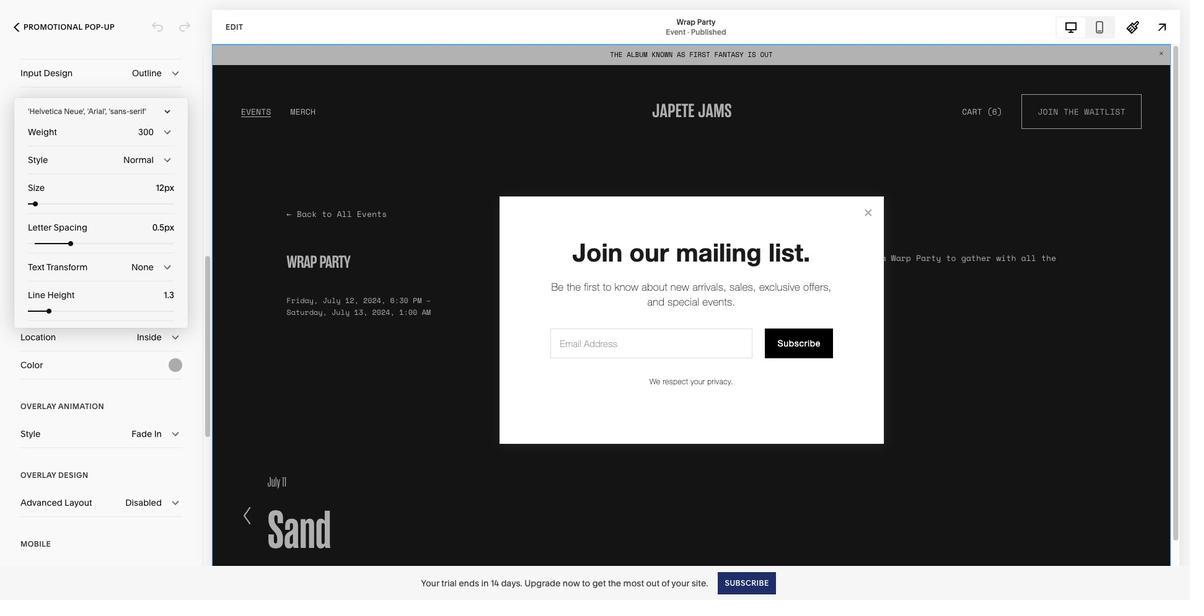 Task type: describe. For each thing, give the bounding box(es) containing it.
line height
[[28, 290, 75, 301]]

disclaimer color
[[20, 235, 89, 246]]

ends
[[459, 578, 479, 589]]

line
[[28, 290, 45, 301]]

overlay for overlay animation
[[20, 402, 56, 411]]

overlay design
[[20, 471, 88, 480]]

text color button
[[20, 143, 182, 171]]

height
[[47, 290, 75, 301]]

promotional
[[24, 22, 83, 32]]

size
[[28, 182, 45, 193]]

'helvetica neue', 'arial', 'sans-serif'
[[28, 107, 146, 116]]

font inside font button
[[20, 95, 39, 107]]

text for text color
[[20, 151, 37, 162]]

wrap
[[677, 17, 696, 26]]

border color button
[[20, 171, 182, 198]]

up
[[104, 22, 115, 32]]

edit
[[226, 22, 243, 31]]

your
[[672, 578, 690, 589]]

animation
[[58, 402, 104, 411]]

trial
[[442, 578, 457, 589]]

font button
[[20, 87, 182, 115]]

close button
[[20, 277, 81, 286]]

style
[[28, 154, 48, 166]]

'helvetica
[[28, 107, 62, 116]]

color for text color
[[39, 151, 62, 162]]

·
[[688, 27, 690, 36]]

text for text transform
[[28, 262, 45, 273]]

overlay for overlay design
[[20, 471, 56, 480]]

color button
[[20, 352, 182, 379]]

none
[[131, 262, 154, 273]]

letter
[[28, 222, 52, 233]]

disclaimer font button
[[20, 199, 182, 226]]

color for border color
[[51, 179, 73, 190]]

your
[[421, 578, 439, 589]]

now
[[563, 578, 580, 589]]



Task type: vqa. For each thing, say whether or not it's contained in the screenshot.


Task type: locate. For each thing, give the bounding box(es) containing it.
text up close
[[28, 262, 45, 273]]

to
[[582, 578, 591, 589]]

site.
[[692, 578, 708, 589]]

1 horizontal spatial font
[[66, 207, 84, 218]]

0 vertical spatial overlay
[[20, 402, 56, 411]]

close
[[20, 277, 46, 286]]

color down spacing
[[66, 235, 89, 246]]

'sans-
[[109, 107, 129, 116]]

font inside disclaimer font button
[[66, 207, 84, 218]]

get
[[593, 578, 606, 589]]

'arial',
[[87, 107, 107, 116]]

promotional pop-up button
[[0, 14, 128, 41]]

upgrade
[[525, 578, 561, 589]]

disclaimer color button
[[20, 227, 182, 254]]

input field background button
[[20, 115, 182, 143]]

most
[[624, 578, 644, 589]]

background
[[66, 123, 116, 135]]

color for disclaimer color
[[66, 235, 89, 246]]

design
[[58, 471, 88, 480]]

font
[[20, 95, 39, 107], [66, 207, 84, 218]]

disclaimer down letter
[[20, 235, 64, 246]]

transform
[[46, 262, 88, 273]]

0 vertical spatial disclaimer
[[20, 207, 64, 218]]

overlay left animation
[[20, 402, 56, 411]]

button
[[48, 277, 81, 286]]

1 vertical spatial disclaimer
[[20, 235, 64, 246]]

0 vertical spatial text
[[20, 151, 37, 162]]

of
[[662, 578, 670, 589]]

border color
[[20, 179, 73, 190]]

2 overlay from the top
[[20, 471, 56, 480]]

spacing
[[54, 222, 87, 233]]

font up spacing
[[66, 207, 84, 218]]

border
[[20, 179, 48, 190]]

field
[[44, 123, 64, 135]]

pop-
[[85, 22, 104, 32]]

0 horizontal spatial font
[[20, 95, 39, 107]]

neue',
[[64, 107, 85, 116]]

party
[[697, 17, 716, 26]]

published
[[691, 27, 727, 36]]

overlay
[[20, 402, 56, 411], [20, 471, 56, 480]]

modal dialog
[[14, 98, 188, 328]]

1 vertical spatial overlay
[[20, 471, 56, 480]]

edit button
[[218, 16, 251, 38]]

disclaimer for disclaimer font
[[20, 207, 64, 218]]

letter spacing
[[28, 222, 87, 233]]

your trial ends in 14 days. upgrade now to get the most out of your site.
[[421, 578, 708, 589]]

event
[[666, 27, 686, 36]]

disclaimer for disclaimer color
[[20, 235, 64, 246]]

text inside field
[[28, 262, 45, 273]]

1 disclaimer from the top
[[20, 207, 64, 218]]

None field
[[134, 181, 174, 195], [134, 221, 174, 234], [134, 288, 174, 302], [134, 181, 174, 195], [134, 221, 174, 234], [134, 288, 174, 302]]

in
[[481, 578, 489, 589]]

disclaimer up letter
[[20, 207, 64, 218]]

overlay animation
[[20, 402, 104, 411]]

weight
[[28, 126, 57, 138]]

Style field
[[28, 146, 174, 174]]

1 vertical spatial text
[[28, 262, 45, 273]]

300
[[138, 126, 154, 138]]

text transform
[[28, 262, 88, 273]]

color right size on the left of page
[[51, 179, 73, 190]]

disclaimer inside button
[[20, 207, 64, 218]]

color down weight
[[39, 151, 62, 162]]

text inside button
[[20, 151, 37, 162]]

input
[[20, 123, 42, 135]]

text
[[20, 151, 37, 162], [28, 262, 45, 273]]

color
[[39, 151, 62, 162], [51, 179, 73, 190], [66, 235, 89, 246], [20, 360, 43, 371]]

out
[[646, 578, 660, 589]]

disclaimer inside button
[[20, 235, 64, 246]]

Text Transform field
[[28, 254, 174, 281]]

days.
[[501, 578, 523, 589]]

normal
[[123, 154, 154, 166]]

Weight field
[[28, 118, 174, 146]]

2 disclaimer from the top
[[20, 235, 64, 246]]

wrap party event · published
[[666, 17, 727, 36]]

the
[[608, 578, 621, 589]]

text down input
[[20, 151, 37, 162]]

mobile
[[20, 539, 51, 549]]

text color
[[20, 151, 62, 162]]

1 vertical spatial font
[[66, 207, 84, 218]]

1 overlay from the top
[[20, 402, 56, 411]]

input field background
[[20, 123, 116, 135]]

promotional pop-up
[[24, 22, 115, 32]]

14
[[491, 578, 499, 589]]

disclaimer
[[20, 207, 64, 218], [20, 235, 64, 246]]

serif'
[[129, 107, 146, 116]]

0 vertical spatial font
[[20, 95, 39, 107]]

None range field
[[28, 202, 174, 206], [28, 241, 174, 246], [28, 309, 174, 314], [28, 202, 174, 206], [28, 241, 174, 246], [28, 309, 174, 314]]

color up overlay animation
[[20, 360, 43, 371]]

tab list
[[1057, 17, 1114, 37]]

font up input
[[20, 95, 39, 107]]

color inside button
[[39, 151, 62, 162]]

disclaimer font
[[20, 207, 84, 218]]

overlay left design
[[20, 471, 56, 480]]



